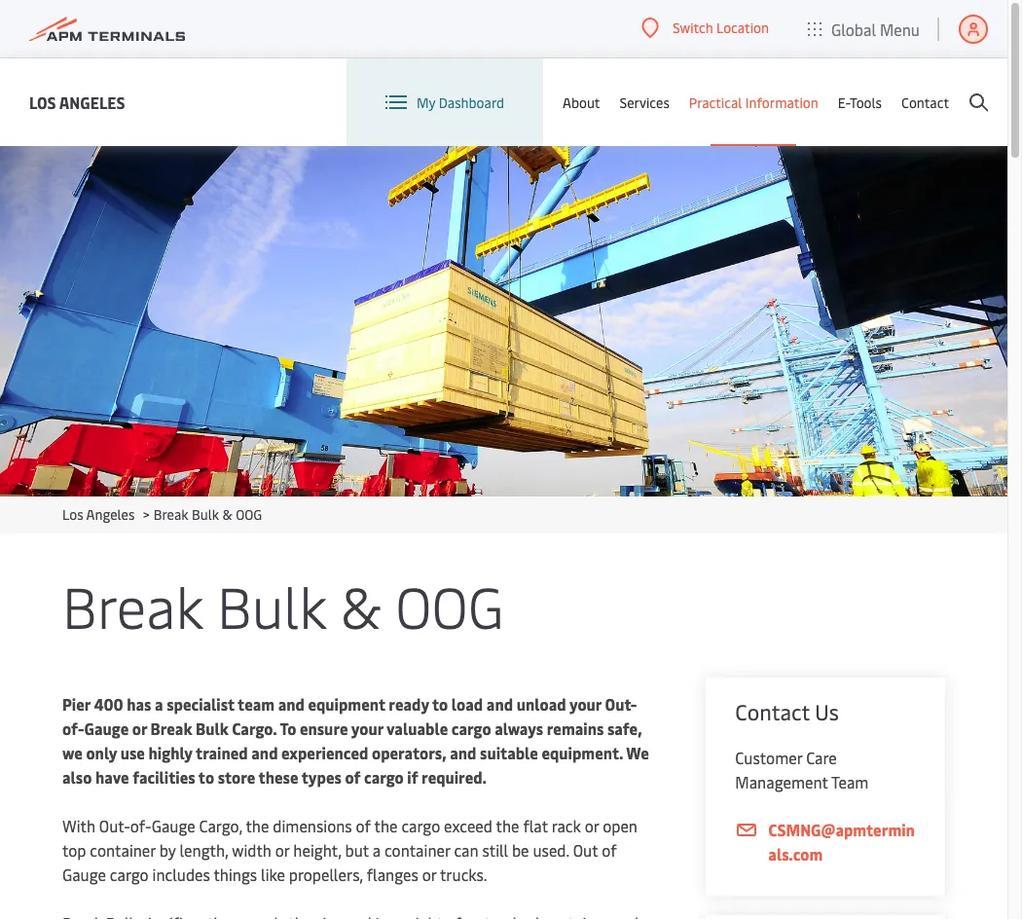 Task type: vqa. For each thing, say whether or not it's contained in the screenshot.
Angeles associated with Los Angeles > Break Bulk & OOG
yes



Task type: locate. For each thing, give the bounding box(es) containing it.
0 vertical spatial gauge
[[84, 718, 129, 739]]

these
[[259, 767, 299, 788]]

1 horizontal spatial to
[[433, 694, 448, 715]]

location
[[717, 19, 770, 37]]

contact us
[[736, 697, 840, 727]]

gauge up by
[[152, 815, 195, 837]]

out- up the safe,
[[605, 694, 638, 715]]

1 vertical spatial contact
[[736, 697, 810, 727]]

the up the width
[[246, 815, 269, 837]]

operators,
[[372, 742, 447, 764]]

los angeles link
[[29, 90, 125, 114], [62, 506, 135, 524]]

and
[[278, 694, 305, 715], [487, 694, 513, 715], [252, 742, 278, 764], [450, 742, 477, 764]]

menu
[[881, 18, 921, 39]]

3 the from the left
[[496, 815, 520, 837]]

1 vertical spatial out-
[[99, 815, 130, 837]]

to left load
[[433, 694, 448, 715]]

my dashboard
[[417, 93, 505, 112]]

out- right with
[[99, 815, 130, 837]]

los for los angeles
[[29, 91, 56, 113]]

still
[[483, 840, 509, 861]]

out-
[[605, 694, 638, 715], [99, 815, 130, 837]]

contact right tools on the right of page
[[902, 93, 950, 112]]

2 vertical spatial bulk
[[196, 718, 229, 739]]

cargo left exceed
[[402, 815, 441, 837]]

bulk
[[192, 506, 219, 524], [217, 567, 326, 644], [196, 718, 229, 739]]

1 container from the left
[[90, 840, 156, 861]]

can
[[454, 840, 479, 861]]

to down trained
[[199, 767, 214, 788]]

contact for contact
[[902, 93, 950, 112]]

container
[[90, 840, 156, 861], [385, 840, 451, 861]]

0 vertical spatial of
[[345, 767, 361, 788]]

1 horizontal spatial the
[[375, 815, 398, 837]]

the up still
[[496, 815, 520, 837]]

2 the from the left
[[375, 815, 398, 837]]

0 vertical spatial break
[[154, 506, 189, 524]]

2 horizontal spatial the
[[496, 815, 520, 837]]

required.
[[422, 767, 487, 788]]

of- inside the pier 400 has a specialist team and equipment ready to load and unload your out- of-gauge or break bulk cargo. to ensure your valuable cargo always remains safe, we only use highly trained and experienced operators, and suitable equipment. we also have facilities to store these types of cargo if required.
[[62, 718, 84, 739]]

0 vertical spatial to
[[433, 694, 448, 715]]

information
[[746, 93, 819, 112]]

load
[[452, 694, 483, 715]]

los for los angeles > break bulk & oog
[[62, 506, 83, 524]]

e-
[[838, 93, 850, 112]]

break
[[154, 506, 189, 524], [62, 567, 203, 644], [151, 718, 192, 739]]

with
[[62, 815, 95, 837]]

includes
[[152, 864, 210, 885]]

1 horizontal spatial container
[[385, 840, 451, 861]]

your down equipment
[[351, 718, 384, 739]]

cargo.
[[232, 718, 277, 739]]

1 vertical spatial oog
[[396, 567, 504, 644]]

bulk inside the pier 400 has a specialist team and equipment ready to load and unload your out- of-gauge or break bulk cargo. to ensure your valuable cargo always remains safe, we only use highly trained and experienced operators, and suitable equipment. we also have facilities to store these types of cargo if required.
[[196, 718, 229, 739]]

break inside the pier 400 has a specialist team and equipment ready to load and unload your out- of-gauge or break bulk cargo. to ensure your valuable cargo always remains safe, we only use highly trained and experienced operators, and suitable equipment. we also have facilities to store these types of cargo if required.
[[151, 718, 192, 739]]

1 horizontal spatial &
[[341, 567, 381, 644]]

contact for contact us
[[736, 697, 810, 727]]

0 horizontal spatial a
[[155, 694, 163, 715]]

1 horizontal spatial your
[[570, 694, 602, 715]]

used.
[[533, 840, 570, 861]]

contact
[[902, 93, 950, 112], [736, 697, 810, 727]]

1 vertical spatial a
[[373, 840, 381, 861]]

the up flanges on the left of page
[[375, 815, 398, 837]]

customer care management team
[[736, 747, 869, 793]]

break right >
[[154, 506, 189, 524]]

pier
[[62, 694, 90, 715]]

a right the but
[[373, 840, 381, 861]]

cargo,
[[199, 815, 242, 837]]

us
[[816, 697, 840, 727]]

0 horizontal spatial los
[[29, 91, 56, 113]]

your up remains
[[570, 694, 602, 715]]

0 horizontal spatial &
[[222, 506, 233, 524]]

1 horizontal spatial a
[[373, 840, 381, 861]]

break down >
[[62, 567, 203, 644]]

experienced
[[282, 742, 369, 764]]

cargo down load
[[452, 718, 492, 739]]

gauge
[[84, 718, 129, 739], [152, 815, 195, 837], [62, 864, 106, 885]]

your
[[570, 694, 602, 715], [351, 718, 384, 739]]

0 vertical spatial of-
[[62, 718, 84, 739]]

of up the but
[[356, 815, 371, 837]]

0 vertical spatial oog
[[236, 506, 262, 524]]

of right out
[[602, 840, 617, 861]]

of
[[345, 767, 361, 788], [356, 815, 371, 837], [602, 840, 617, 861]]

a right has
[[155, 694, 163, 715]]

gauge down the top
[[62, 864, 106, 885]]

we
[[62, 742, 83, 764]]

contact button
[[902, 58, 950, 146]]

practical information
[[689, 93, 819, 112]]

0 horizontal spatial contact
[[736, 697, 810, 727]]

0 vertical spatial a
[[155, 694, 163, 715]]

2 container from the left
[[385, 840, 451, 861]]

0 horizontal spatial the
[[246, 815, 269, 837]]

practical information button
[[689, 58, 819, 146]]

out- inside the pier 400 has a specialist team and equipment ready to load and unload your out- of-gauge or break bulk cargo. to ensure your valuable cargo always remains safe, we only use highly trained and experienced operators, and suitable equipment. we also have facilities to store these types of cargo if required.
[[605, 694, 638, 715]]

to
[[433, 694, 448, 715], [199, 767, 214, 788]]

0 horizontal spatial container
[[90, 840, 156, 861]]

los
[[29, 91, 56, 113], [62, 506, 83, 524]]

top
[[62, 840, 86, 861]]

angeles for los angeles
[[59, 91, 125, 113]]

0 vertical spatial los
[[29, 91, 56, 113]]

container up flanges on the left of page
[[385, 840, 451, 861]]

cargo
[[452, 718, 492, 739], [364, 767, 404, 788], [402, 815, 441, 837], [110, 864, 149, 885]]

gauge down 400
[[84, 718, 129, 739]]

remains
[[547, 718, 604, 739]]

0 horizontal spatial of-
[[62, 718, 84, 739]]

1 vertical spatial bulk
[[217, 567, 326, 644]]

1 the from the left
[[246, 815, 269, 837]]

dimensions
[[273, 815, 352, 837]]

open
[[603, 815, 638, 837]]

1 vertical spatial angeles
[[86, 506, 135, 524]]

by
[[160, 840, 176, 861]]

team
[[238, 694, 275, 715]]

1 vertical spatial to
[[199, 767, 214, 788]]

1 vertical spatial los
[[62, 506, 83, 524]]

1 horizontal spatial oog
[[396, 567, 504, 644]]

los angeles > break bulk & oog
[[62, 506, 262, 524]]

or down has
[[132, 718, 147, 739]]

1 horizontal spatial los
[[62, 506, 83, 524]]

1 vertical spatial of-
[[130, 815, 152, 837]]

0 vertical spatial contact
[[902, 93, 950, 112]]

like
[[261, 864, 285, 885]]

1 horizontal spatial out-
[[605, 694, 638, 715]]

equipment
[[308, 694, 386, 715]]

als.com
[[769, 844, 824, 865]]

angeles
[[59, 91, 125, 113], [86, 506, 135, 524]]

contact up customer
[[736, 697, 810, 727]]

of- up we
[[62, 718, 84, 739]]

0 horizontal spatial your
[[351, 718, 384, 739]]

0 horizontal spatial out-
[[99, 815, 130, 837]]

of- down facilities
[[130, 815, 152, 837]]

trucks.
[[440, 864, 488, 885]]

0 vertical spatial angeles
[[59, 91, 125, 113]]

angeles for los angeles > break bulk & oog
[[86, 506, 135, 524]]

global menu button
[[789, 0, 940, 58]]

csmng@apmtermin
[[769, 819, 916, 841]]

container left by
[[90, 840, 156, 861]]

1 horizontal spatial contact
[[902, 93, 950, 112]]

with out-of-gauge cargo, the dimensions of the cargo exceed the flat rack or open top container by length, width or height, but a container can still be used. out of gauge cargo includes things like propellers, flanges or trucks.
[[62, 815, 638, 885]]

break up highly
[[151, 718, 192, 739]]

trained
[[196, 742, 248, 764]]

0 vertical spatial out-
[[605, 694, 638, 715]]

0 vertical spatial bulk
[[192, 506, 219, 524]]

services button
[[620, 58, 670, 146]]

and up to
[[278, 694, 305, 715]]

of right types
[[345, 767, 361, 788]]

1 horizontal spatial of-
[[130, 815, 152, 837]]

2 vertical spatial break
[[151, 718, 192, 739]]



Task type: describe. For each thing, give the bounding box(es) containing it.
2 vertical spatial gauge
[[62, 864, 106, 885]]

1 vertical spatial &
[[341, 567, 381, 644]]

400
[[94, 694, 123, 715]]

customer
[[736, 747, 803, 769]]

has
[[127, 694, 151, 715]]

global
[[832, 18, 877, 39]]

we
[[627, 742, 649, 764]]

specialist
[[167, 694, 235, 715]]

safe,
[[608, 718, 642, 739]]

pier 400 has a specialist team and equipment ready to load and unload your out- of-gauge or break bulk cargo. to ensure your valuable cargo always remains safe, we only use highly trained and experienced operators, and suitable equipment. we also have facilities to store these types of cargo if required.
[[62, 694, 649, 788]]

valuable
[[387, 718, 448, 739]]

and up always
[[487, 694, 513, 715]]

1 vertical spatial los angeles link
[[62, 506, 135, 524]]

always
[[495, 718, 544, 739]]

flanges
[[367, 864, 419, 885]]

practical
[[689, 93, 743, 112]]

0 horizontal spatial to
[[199, 767, 214, 788]]

height,
[[294, 840, 342, 861]]

switch
[[673, 19, 714, 37]]

ensure
[[300, 718, 348, 739]]

csmng@apmtermin als.com
[[769, 819, 916, 865]]

also
[[62, 767, 92, 788]]

global menu
[[832, 18, 921, 39]]

about
[[563, 93, 601, 112]]

about button
[[563, 58, 601, 146]]

and up required.
[[450, 742, 477, 764]]

services
[[620, 93, 670, 112]]

facilities
[[133, 767, 195, 788]]

be
[[512, 840, 529, 861]]

care
[[807, 747, 837, 769]]

rack
[[552, 815, 581, 837]]

only
[[86, 742, 117, 764]]

ready
[[389, 694, 429, 715]]

suitable
[[480, 742, 539, 764]]

switch location button
[[642, 17, 770, 39]]

a inside with out-of-gauge cargo, the dimensions of the cargo exceed the flat rack or open top container by length, width or height, but a container can still be used. out of gauge cargo includes things like propellers, flanges or trucks.
[[373, 840, 381, 861]]

equipment.
[[542, 742, 624, 764]]

dashboard
[[439, 93, 505, 112]]

my dashboard button
[[386, 58, 505, 146]]

out
[[573, 840, 598, 861]]

management
[[736, 772, 829, 793]]

switch location
[[673, 19, 770, 37]]

of inside the pier 400 has a specialist team and equipment ready to load and unload your out- of-gauge or break bulk cargo. to ensure your valuable cargo always remains safe, we only use highly trained and experienced operators, and suitable equipment. we also have facilities to store these types of cargo if required.
[[345, 767, 361, 788]]

csmng@apmtermin als.com link
[[736, 818, 917, 867]]

team
[[832, 772, 869, 793]]

break bulk & oog
[[62, 567, 504, 644]]

0 horizontal spatial oog
[[236, 506, 262, 524]]

types
[[302, 767, 342, 788]]

1 vertical spatial your
[[351, 718, 384, 739]]

and down "cargo."
[[252, 742, 278, 764]]

cargo left if
[[364, 767, 404, 788]]

e-tools
[[838, 93, 883, 112]]

but
[[345, 840, 369, 861]]

1 vertical spatial break
[[62, 567, 203, 644]]

highly
[[149, 742, 193, 764]]

if
[[408, 767, 418, 788]]

1 vertical spatial gauge
[[152, 815, 195, 837]]

or inside the pier 400 has a specialist team and equipment ready to load and unload your out- of-gauge or break bulk cargo. to ensure your valuable cargo always remains safe, we only use highly trained and experienced operators, and suitable equipment. we also have facilities to store these types of cargo if required.
[[132, 718, 147, 739]]

2 vertical spatial of
[[602, 840, 617, 861]]

exceed
[[444, 815, 493, 837]]

or left "trucks." in the left bottom of the page
[[422, 864, 437, 885]]

los angeles
[[29, 91, 125, 113]]

0 vertical spatial los angeles link
[[29, 90, 125, 114]]

0 vertical spatial your
[[570, 694, 602, 715]]

have
[[95, 767, 129, 788]]

to
[[280, 718, 296, 739]]

tools
[[850, 93, 883, 112]]

flat
[[523, 815, 548, 837]]

e-tools button
[[838, 58, 883, 146]]

unload
[[517, 694, 567, 715]]

gauge inside the pier 400 has a specialist team and equipment ready to load and unload your out- of-gauge or break bulk cargo. to ensure your valuable cargo always remains safe, we only use highly trained and experienced operators, and suitable equipment. we also have facilities to store these types of cargo if required.
[[84, 718, 129, 739]]

propellers,
[[289, 864, 363, 885]]

0 vertical spatial &
[[222, 506, 233, 524]]

1 vertical spatial of
[[356, 815, 371, 837]]

cargo left includes
[[110, 864, 149, 885]]

width
[[232, 840, 272, 861]]

break bulk image
[[0, 146, 1008, 497]]

use
[[121, 742, 145, 764]]

my
[[417, 93, 436, 112]]

or up the like
[[275, 840, 290, 861]]

of- inside with out-of-gauge cargo, the dimensions of the cargo exceed the flat rack or open top container by length, width or height, but a container can still be used. out of gauge cargo includes things like propellers, flanges or trucks.
[[130, 815, 152, 837]]

a inside the pier 400 has a specialist team and equipment ready to load and unload your out- of-gauge or break bulk cargo. to ensure your valuable cargo always remains safe, we only use highly trained and experienced operators, and suitable equipment. we also have facilities to store these types of cargo if required.
[[155, 694, 163, 715]]

>
[[143, 506, 150, 524]]

or up out
[[585, 815, 599, 837]]

store
[[218, 767, 256, 788]]

things
[[214, 864, 257, 885]]

length,
[[180, 840, 229, 861]]

out- inside with out-of-gauge cargo, the dimensions of the cargo exceed the flat rack or open top container by length, width or height, but a container can still be used. out of gauge cargo includes things like propellers, flanges or trucks.
[[99, 815, 130, 837]]



